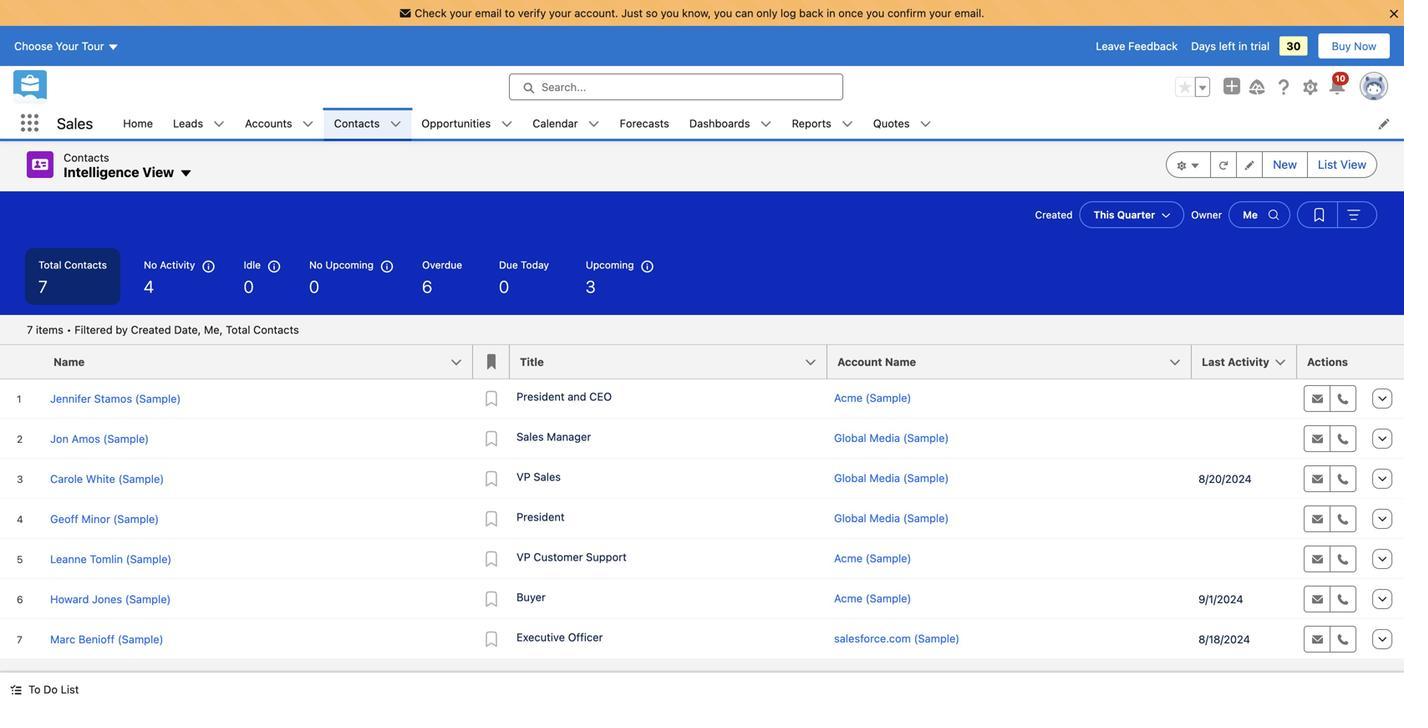 Task type: vqa. For each thing, say whether or not it's contained in the screenshot.
Assign
no



Task type: describe. For each thing, give the bounding box(es) containing it.
executive officer
[[517, 631, 603, 644]]

do
[[44, 684, 58, 696]]

president for president
[[517, 511, 565, 523]]

sales manager
[[517, 431, 591, 443]]

name button
[[43, 345, 473, 379]]

cell for manager
[[1192, 419, 1298, 459]]

list inside list view button
[[1319, 158, 1338, 171]]

me,
[[204, 324, 223, 336]]

account name
[[838, 356, 917, 368]]

new button
[[1263, 151, 1309, 178]]

activity for no activity
[[160, 259, 195, 271]]

6
[[422, 277, 432, 296]]

9/1/2024
[[1199, 593, 1244, 606]]

filtered
[[75, 324, 113, 336]]

intelligence view
[[64, 164, 174, 180]]

contacts up intelligence
[[64, 151, 109, 164]]

3 your from the left
[[930, 7, 952, 19]]

vp for vp sales
[[517, 471, 531, 483]]

quotes list item
[[864, 108, 942, 139]]

list view button
[[1308, 151, 1378, 178]]

contacts link
[[324, 108, 390, 139]]

idle
[[244, 259, 261, 271]]

2 your from the left
[[549, 7, 572, 19]]

customer
[[534, 551, 583, 564]]

days left in trial
[[1192, 40, 1270, 52]]

key performance indicators group
[[0, 248, 1405, 315]]

4
[[144, 277, 154, 296]]

dashboards
[[690, 117, 751, 130]]

items
[[36, 324, 63, 336]]

0 vertical spatial group
[[1176, 77, 1211, 97]]

0 inside due today 0
[[499, 277, 509, 296]]

search...
[[542, 81, 587, 93]]

calendar list item
[[523, 108, 610, 139]]

home link
[[113, 108, 163, 139]]

search... button
[[509, 74, 844, 100]]

due today 0
[[499, 259, 549, 296]]

no upcoming
[[309, 259, 374, 271]]

president and ceo
[[517, 391, 612, 403]]

tour
[[82, 40, 104, 52]]

leave feedback
[[1097, 40, 1178, 52]]

leads link
[[163, 108, 213, 139]]

leave feedback link
[[1097, 40, 1178, 52]]

cell for customer
[[1192, 539, 1298, 580]]

0 for idle
[[244, 277, 254, 296]]

0 vertical spatial in
[[827, 7, 836, 19]]

check
[[415, 7, 447, 19]]

text default image for calendar
[[588, 118, 600, 130]]

list view
[[1319, 158, 1367, 171]]

3 you from the left
[[867, 7, 885, 19]]

0 horizontal spatial text default image
[[179, 167, 193, 180]]

forecasts
[[620, 117, 670, 130]]

leave
[[1097, 40, 1126, 52]]

quotes link
[[864, 108, 920, 139]]

title
[[520, 356, 544, 368]]

today
[[521, 259, 549, 271]]

this quarter
[[1094, 209, 1156, 221]]

view for intelligence view
[[142, 164, 174, 180]]

total contacts 7
[[38, 259, 107, 296]]

feedback
[[1129, 40, 1178, 52]]

so
[[646, 7, 658, 19]]

overdue 6
[[422, 259, 463, 296]]

overdue
[[422, 259, 463, 271]]

check your email to verify your account. just so you know, you can only log back in once you confirm your email.
[[415, 7, 985, 19]]

text default image for opportunities
[[501, 118, 513, 130]]

date,
[[174, 324, 201, 336]]

buy now
[[1333, 40, 1377, 52]]

leads list item
[[163, 108, 235, 139]]

group containing new
[[1167, 151, 1378, 178]]

email.
[[955, 7, 985, 19]]

president for president and ceo
[[517, 391, 565, 403]]

1 your from the left
[[450, 7, 472, 19]]

buyer
[[517, 591, 546, 604]]

choose
[[14, 40, 53, 52]]

this quarter button
[[1080, 202, 1185, 228]]

last activity
[[1203, 356, 1270, 368]]

reports link
[[782, 108, 842, 139]]

reports list item
[[782, 108, 864, 139]]

new
[[1274, 158, 1298, 171]]

last activity cell
[[1192, 345, 1308, 380]]

1 upcoming from the left
[[326, 259, 374, 271]]

and
[[568, 391, 587, 403]]

•
[[66, 324, 72, 336]]

confirm
[[888, 7, 927, 19]]

quotes
[[874, 117, 910, 130]]

0 for no upcoming
[[309, 277, 319, 296]]

total inside 'total contacts 7'
[[38, 259, 61, 271]]

7 inside 'total contacts 7'
[[38, 277, 47, 296]]

to
[[28, 684, 41, 696]]

verify
[[518, 7, 546, 19]]

account
[[838, 356, 883, 368]]

your
[[56, 40, 79, 52]]

accounts list item
[[235, 108, 324, 139]]

title button
[[510, 345, 828, 379]]

action image
[[1365, 345, 1405, 379]]

by
[[116, 324, 128, 336]]

1 you from the left
[[661, 7, 679, 19]]

to
[[505, 7, 515, 19]]

now
[[1355, 40, 1377, 52]]

name cell
[[43, 345, 483, 380]]

10 button
[[1328, 72, 1350, 97]]

view for list view
[[1341, 158, 1367, 171]]

owner
[[1192, 209, 1223, 221]]

title cell
[[510, 345, 838, 380]]

contacts inside 'total contacts 7'
[[64, 259, 107, 271]]

days
[[1192, 40, 1217, 52]]



Task type: locate. For each thing, give the bounding box(es) containing it.
text default image left calendar link
[[501, 118, 513, 130]]

in right back
[[827, 7, 836, 19]]

log
[[781, 7, 797, 19]]

1 vertical spatial total
[[226, 324, 250, 336]]

list inside to do list button
[[61, 684, 79, 696]]

2 name from the left
[[885, 356, 917, 368]]

0 down idle
[[244, 277, 254, 296]]

2 0 from the left
[[309, 277, 319, 296]]

1 vertical spatial president
[[517, 511, 565, 523]]

1 president from the top
[[517, 391, 565, 403]]

7 left items
[[27, 324, 33, 336]]

1 horizontal spatial upcoming
[[586, 259, 634, 271]]

contacts up name cell
[[253, 324, 299, 336]]

contacts
[[334, 117, 380, 130], [64, 151, 109, 164], [64, 259, 107, 271], [253, 324, 299, 336]]

2 vertical spatial sales
[[534, 471, 561, 483]]

2 no from the left
[[309, 259, 323, 271]]

0 vertical spatial 7
[[38, 277, 47, 296]]

to do list
[[28, 684, 79, 696]]

1 horizontal spatial list
[[1319, 158, 1338, 171]]

activity inside key performance indicators group
[[160, 259, 195, 271]]

0 vertical spatial sales
[[57, 114, 93, 132]]

once
[[839, 7, 864, 19]]

no right idle
[[309, 259, 323, 271]]

no up 4 in the top left of the page
[[144, 259, 157, 271]]

vp customer support
[[517, 551, 627, 564]]

text default image inside dashboards list item
[[761, 118, 772, 130]]

cell up 9/1/2024
[[1192, 539, 1298, 580]]

0 horizontal spatial no
[[144, 259, 157, 271]]

1 horizontal spatial your
[[549, 7, 572, 19]]

text default image inside leads list item
[[213, 118, 225, 130]]

1 horizontal spatial created
[[1036, 209, 1073, 221]]

know,
[[682, 7, 711, 19]]

sales for sales manager
[[517, 431, 544, 443]]

no
[[144, 259, 157, 271], [309, 259, 323, 271]]

0 vertical spatial vp
[[517, 471, 531, 483]]

you right once at the top right of page
[[867, 7, 885, 19]]

last activity button
[[1192, 345, 1298, 379]]

total right me,
[[226, 324, 250, 336]]

2 you from the left
[[714, 7, 733, 19]]

1 cell from the top
[[1192, 379, 1298, 419]]

text default image inside contacts list item
[[390, 118, 402, 130]]

actions cell
[[1298, 345, 1365, 380]]

0 horizontal spatial your
[[450, 7, 472, 19]]

forecasts link
[[610, 108, 680, 139]]

3 cell from the top
[[1192, 499, 1298, 539]]

text default image for accounts
[[302, 118, 314, 130]]

created
[[1036, 209, 1073, 221], [131, 324, 171, 336]]

cell
[[1192, 379, 1298, 419], [1192, 419, 1298, 459], [1192, 499, 1298, 539], [1192, 539, 1298, 580]]

officer
[[568, 631, 603, 644]]

back
[[800, 7, 824, 19]]

7
[[38, 277, 47, 296], [27, 324, 33, 336]]

text default image left reports
[[761, 118, 772, 130]]

support
[[586, 551, 627, 564]]

2 president from the top
[[517, 511, 565, 523]]

ceo
[[590, 391, 612, 403]]

1 no from the left
[[144, 259, 157, 271]]

your right verify on the left top of the page
[[549, 7, 572, 19]]

0 vertical spatial activity
[[160, 259, 195, 271]]

7 items • filtered by created date, me, total contacts status
[[27, 324, 299, 336]]

0 horizontal spatial name
[[54, 356, 85, 368]]

2 horizontal spatial your
[[930, 7, 952, 19]]

text default image right reports
[[842, 118, 854, 130]]

sales for sales
[[57, 114, 93, 132]]

your left email.
[[930, 7, 952, 19]]

text default image for quotes
[[920, 118, 932, 130]]

total
[[38, 259, 61, 271], [226, 324, 250, 336]]

0 horizontal spatial upcoming
[[326, 259, 374, 271]]

due
[[499, 259, 518, 271]]

0 horizontal spatial activity
[[160, 259, 195, 271]]

cell down 8/20/2024
[[1192, 499, 1298, 539]]

text default image right quotes
[[920, 118, 932, 130]]

0 down due
[[499, 277, 509, 296]]

activity
[[160, 259, 195, 271], [1229, 356, 1270, 368]]

vp left 'customer'
[[517, 551, 531, 564]]

text default image for contacts
[[390, 118, 402, 130]]

contacts up filtered at the top of page
[[64, 259, 107, 271]]

account name cell
[[828, 345, 1203, 380]]

vp for vp customer support
[[517, 551, 531, 564]]

created right by
[[131, 324, 171, 336]]

contacts right accounts list item
[[334, 117, 380, 130]]

text default image right the calendar
[[588, 118, 600, 130]]

0 horizontal spatial total
[[38, 259, 61, 271]]

1 vertical spatial list
[[61, 684, 79, 696]]

view right the new
[[1341, 158, 1367, 171]]

email
[[475, 7, 502, 19]]

trial
[[1251, 40, 1270, 52]]

grid containing name
[[0, 345, 1405, 661]]

row number image
[[0, 345, 43, 379]]

you right 'so'
[[661, 7, 679, 19]]

activity right last
[[1229, 356, 1270, 368]]

choose your tour
[[14, 40, 104, 52]]

1 vertical spatial created
[[131, 324, 171, 336]]

choose your tour button
[[13, 33, 120, 59]]

row number cell
[[0, 345, 43, 380]]

account.
[[575, 7, 619, 19]]

2 upcoming from the left
[[586, 259, 634, 271]]

1 vertical spatial sales
[[517, 431, 544, 443]]

accounts link
[[235, 108, 302, 139]]

sales left manager on the left bottom
[[517, 431, 544, 443]]

name down • at left
[[54, 356, 85, 368]]

0 horizontal spatial view
[[142, 164, 174, 180]]

last
[[1203, 356, 1226, 368]]

text default image right leads
[[213, 118, 225, 130]]

0 horizontal spatial in
[[827, 7, 836, 19]]

1 vp from the top
[[517, 471, 531, 483]]

1 name from the left
[[54, 356, 85, 368]]

group
[[1176, 77, 1211, 97], [1167, 151, 1378, 178], [1298, 202, 1378, 228]]

president down vp sales
[[517, 511, 565, 523]]

quarter
[[1118, 209, 1156, 221]]

list
[[1319, 158, 1338, 171], [61, 684, 79, 696]]

1 vertical spatial activity
[[1229, 356, 1270, 368]]

activity up the date,
[[160, 259, 195, 271]]

2 horizontal spatial text default image
[[588, 118, 600, 130]]

sales down the sales manager
[[534, 471, 561, 483]]

to do list button
[[0, 673, 89, 707]]

0 horizontal spatial list
[[61, 684, 79, 696]]

text default image inside to do list button
[[10, 685, 22, 696]]

text default image right accounts
[[302, 118, 314, 130]]

group up me "button"
[[1167, 151, 1378, 178]]

in
[[827, 7, 836, 19], [1239, 40, 1248, 52]]

1 vertical spatial group
[[1167, 151, 1378, 178]]

1 horizontal spatial name
[[885, 356, 917, 368]]

1 horizontal spatial text default image
[[390, 118, 402, 130]]

1 horizontal spatial you
[[714, 7, 733, 19]]

text default image for leads
[[213, 118, 225, 130]]

vp
[[517, 471, 531, 483], [517, 551, 531, 564]]

opportunities list item
[[412, 108, 523, 139]]

1 horizontal spatial no
[[309, 259, 323, 271]]

cell down last activity
[[1192, 379, 1298, 419]]

buy
[[1333, 40, 1352, 52]]

text default image for reports
[[842, 118, 854, 130]]

dashboards link
[[680, 108, 761, 139]]

contacts inside contacts 'link'
[[334, 117, 380, 130]]

text default image for dashboards
[[761, 118, 772, 130]]

can
[[736, 7, 754, 19]]

home
[[123, 117, 153, 130]]

group down list view button
[[1298, 202, 1378, 228]]

text default image inside opportunities list item
[[501, 118, 513, 130]]

0
[[244, 277, 254, 296], [309, 277, 319, 296], [499, 277, 509, 296]]

left
[[1220, 40, 1236, 52]]

me
[[1244, 209, 1259, 221]]

no for 4
[[144, 259, 157, 271]]

list containing home
[[113, 108, 1405, 139]]

1 horizontal spatial 0
[[309, 277, 319, 296]]

name inside button
[[885, 356, 917, 368]]

1 horizontal spatial in
[[1239, 40, 1248, 52]]

list right do
[[61, 684, 79, 696]]

text default image left opportunities link
[[390, 118, 402, 130]]

list
[[113, 108, 1405, 139]]

3 0 from the left
[[499, 277, 509, 296]]

0 vertical spatial total
[[38, 259, 61, 271]]

4 cell from the top
[[1192, 539, 1298, 580]]

manager
[[547, 431, 591, 443]]

view
[[1341, 158, 1367, 171], [142, 164, 174, 180]]

2 horizontal spatial 0
[[499, 277, 509, 296]]

text default image inside reports list item
[[842, 118, 854, 130]]

2 vp from the top
[[517, 551, 531, 564]]

0 vertical spatial created
[[1036, 209, 1073, 221]]

this
[[1094, 209, 1115, 221]]

name right account in the right bottom of the page
[[885, 356, 917, 368]]

7 items • filtered by created date, me, total contacts
[[27, 324, 299, 336]]

text default image inside accounts list item
[[302, 118, 314, 130]]

vp sales
[[517, 471, 561, 483]]

1 horizontal spatial view
[[1341, 158, 1367, 171]]

action cell
[[1365, 345, 1405, 380]]

dashboards list item
[[680, 108, 782, 139]]

activity for last activity
[[1229, 356, 1270, 368]]

0 horizontal spatial you
[[661, 7, 679, 19]]

created left "this"
[[1036, 209, 1073, 221]]

opportunities link
[[412, 108, 501, 139]]

1 0 from the left
[[244, 277, 254, 296]]

cell up 8/20/2024
[[1192, 419, 1298, 459]]

accounts
[[245, 117, 292, 130]]

0 horizontal spatial created
[[131, 324, 171, 336]]

0 horizontal spatial 0
[[244, 277, 254, 296]]

1 vertical spatial vp
[[517, 551, 531, 564]]

vp down the sales manager
[[517, 471, 531, 483]]

president down title
[[517, 391, 565, 403]]

no activity
[[144, 259, 195, 271]]

text default image inside 'calendar' list item
[[588, 118, 600, 130]]

intelligence
[[64, 164, 139, 180]]

text default image
[[390, 118, 402, 130], [588, 118, 600, 130], [179, 167, 193, 180]]

sales up intelligence
[[57, 114, 93, 132]]

no for 0
[[309, 259, 323, 271]]

3
[[586, 277, 596, 296]]

name inside 'button'
[[54, 356, 85, 368]]

in right left at right
[[1239, 40, 1248, 52]]

2 cell from the top
[[1192, 419, 1298, 459]]

2 vertical spatial group
[[1298, 202, 1378, 228]]

group down days at the right top of page
[[1176, 77, 1211, 97]]

calendar link
[[523, 108, 588, 139]]

7 up items
[[38, 277, 47, 296]]

list right the new
[[1319, 158, 1338, 171]]

1 vertical spatial in
[[1239, 40, 1248, 52]]

text default image
[[213, 118, 225, 130], [302, 118, 314, 130], [501, 118, 513, 130], [761, 118, 772, 130], [842, 118, 854, 130], [920, 118, 932, 130], [10, 685, 22, 696]]

0 vertical spatial president
[[517, 391, 565, 403]]

your left email
[[450, 7, 472, 19]]

text default image down leads
[[179, 167, 193, 180]]

1 horizontal spatial 7
[[38, 277, 47, 296]]

text default image left to
[[10, 685, 22, 696]]

view inside button
[[1341, 158, 1367, 171]]

cell for and
[[1192, 379, 1298, 419]]

0 down no upcoming at the top left of page
[[309, 277, 319, 296]]

1 vertical spatial 7
[[27, 324, 33, 336]]

activity inside button
[[1229, 356, 1270, 368]]

name
[[54, 356, 85, 368], [885, 356, 917, 368]]

just
[[622, 7, 643, 19]]

1 horizontal spatial total
[[226, 324, 250, 336]]

8/20/2024
[[1199, 473, 1252, 485]]

0 horizontal spatial 7
[[27, 324, 33, 336]]

calendar
[[533, 117, 578, 130]]

0 vertical spatial list
[[1319, 158, 1338, 171]]

opportunities
[[422, 117, 491, 130]]

important cell
[[473, 345, 510, 380]]

total up items
[[38, 259, 61, 271]]

me button
[[1229, 202, 1291, 228]]

grid
[[0, 345, 1405, 661]]

contacts list item
[[324, 108, 412, 139]]

2 horizontal spatial you
[[867, 7, 885, 19]]

buy now button
[[1318, 33, 1392, 59]]

actions
[[1308, 356, 1349, 368]]

text default image inside quotes list item
[[920, 118, 932, 130]]

1 horizontal spatial activity
[[1229, 356, 1270, 368]]

view down home
[[142, 164, 174, 180]]

30
[[1287, 40, 1302, 52]]

account name button
[[828, 345, 1192, 379]]

you left can
[[714, 7, 733, 19]]



